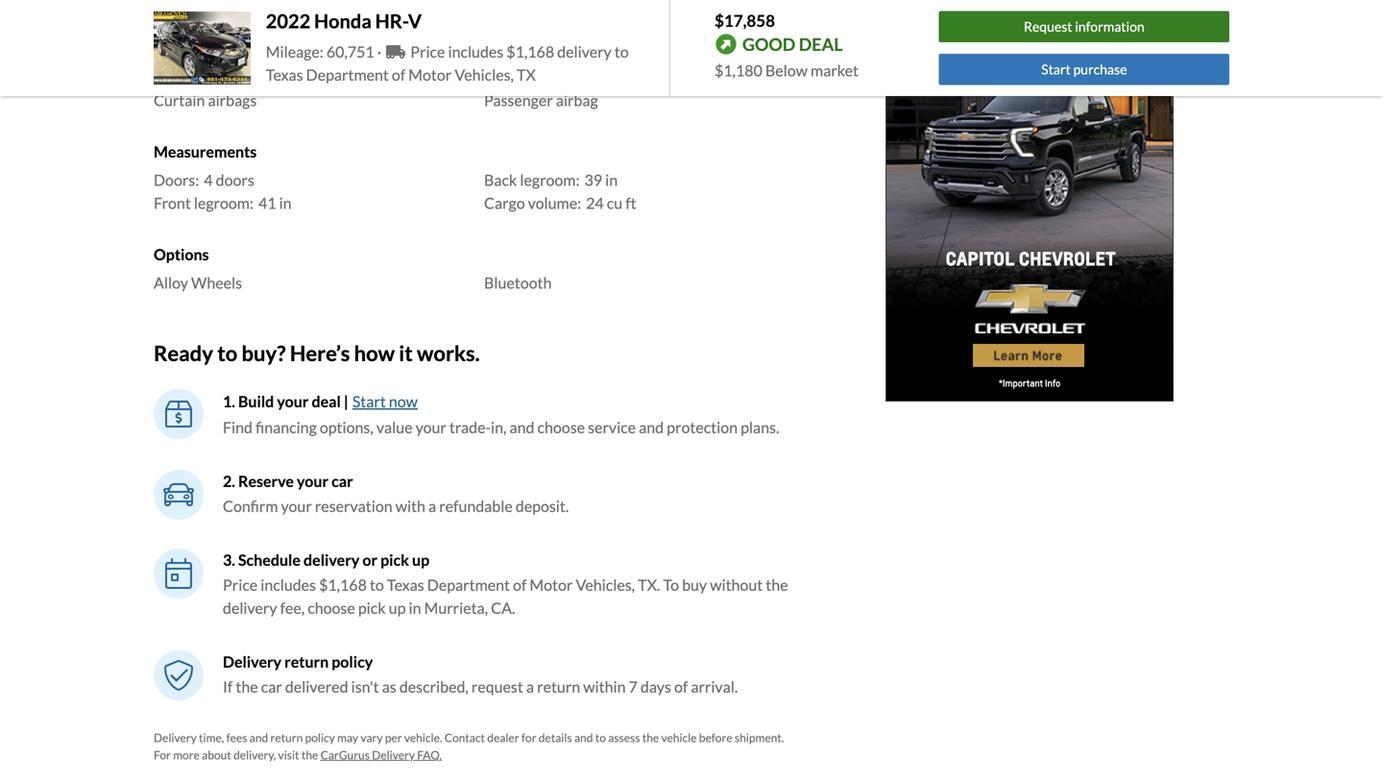 Task type: vqa. For each thing, say whether or not it's contained in the screenshot.
the rightmost legroom:
yes



Task type: describe. For each thing, give the bounding box(es) containing it.
trade-
[[450, 418, 491, 437]]

brakes
[[185, 44, 230, 63]]

below
[[766, 61, 808, 80]]

car inside 'delivery return policy if the car delivered isn't as described, request a return within 7 days of arrival.'
[[261, 677, 282, 696]]

2022
[[266, 10, 311, 33]]

·
[[377, 42, 382, 61]]

doors: 4 doors front legroom: 41 in
[[154, 171, 292, 212]]

in inside 3. schedule delivery or pick up price includes $1,168 to texas department of motor vehicles, tx. to buy without the delivery fee, choose pick up in murrieta, ca.
[[409, 599, 421, 617]]

nhtsa frontal crash rating:
[[154, 21, 339, 40]]

and right details
[[575, 731, 593, 745]]

60,751
[[327, 42, 374, 61]]

may
[[337, 731, 358, 745]]

of inside price includes $1,168 delivery to texas department of motor vehicles, tx
[[392, 65, 406, 84]]

2022 honda hr-v
[[266, 10, 422, 33]]

3.
[[223, 551, 235, 569]]

front inside driver airbag front side airbags passenger airbag
[[484, 68, 522, 86]]

camera
[[207, 68, 259, 86]]

abs brakes backup camera curtain airbags
[[154, 44, 259, 109]]

passenger
[[484, 91, 553, 109]]

start purchase button
[[939, 54, 1230, 85]]

delivery for delivery return policy if the car delivered isn't as described, request a return within 7 days of arrival.
[[223, 652, 282, 671]]

plans.
[[741, 418, 780, 437]]

bluetooth
[[484, 274, 552, 292]]

cargo
[[484, 194, 525, 212]]

truck moving image
[[386, 44, 406, 60]]

as
[[382, 677, 397, 696]]

mileage:
[[266, 42, 324, 61]]

find
[[223, 418, 253, 437]]

abs
[[154, 44, 182, 63]]

2 vertical spatial delivery
[[223, 599, 277, 617]]

wheels
[[191, 274, 242, 292]]

good
[[743, 33, 796, 55]]

texas inside price includes $1,168 delivery to texas department of motor vehicles, tx
[[266, 65, 303, 84]]

cargurus delivery faq.
[[321, 748, 442, 762]]

legroom: inside back legroom: 39 in cargo volume: 24 cu ft
[[520, 171, 580, 189]]

schedule
[[238, 551, 301, 569]]

return inside delivery time, fees and return policy may vary per vehicle. contact dealer for details and to assess the vehicle before shipment. for more about delivery, visit the
[[270, 731, 303, 745]]

7
[[629, 677, 638, 696]]

$17,858
[[715, 11, 775, 30]]

works.
[[417, 341, 480, 366]]

tx.
[[638, 576, 660, 594]]

deal
[[312, 392, 341, 411]]

service
[[588, 418, 636, 437]]

measurements
[[154, 142, 257, 161]]

2022 honda hr-v image
[[154, 12, 251, 84]]

includes inside 3. schedule delivery or pick up price includes $1,168 to texas department of motor vehicles, tx. to buy without the delivery fee, choose pick up in murrieta, ca.
[[261, 576, 316, 594]]

isn't
[[351, 677, 379, 696]]

airbags inside abs brakes backup camera curtain airbags
[[208, 91, 257, 109]]

ca.
[[491, 599, 515, 617]]

tx
[[517, 65, 536, 84]]

build
[[238, 392, 274, 411]]

in,
[[491, 418, 507, 437]]

2 horizontal spatial delivery
[[372, 748, 415, 762]]

honda
[[314, 10, 372, 33]]

cu
[[607, 194, 623, 212]]

curtain
[[154, 91, 205, 109]]

doors:
[[154, 171, 199, 189]]

confirm
[[223, 497, 278, 516]]

of inside 'delivery return policy if the car delivered isn't as described, request a return within 7 days of arrival.'
[[674, 677, 688, 696]]

$1,168 inside price includes $1,168 delivery to texas department of motor vehicles, tx
[[507, 42, 555, 61]]

department inside price includes $1,168 delivery to texas department of motor vehicles, tx
[[306, 65, 389, 84]]

backup
[[154, 68, 204, 86]]

start now button
[[352, 389, 419, 414]]

ready to buy? here's how it works.
[[154, 341, 480, 366]]

choose inside 1. build your deal | start now find financing options, value your trade-in, and choose service and protection plans.
[[538, 418, 585, 437]]

how
[[354, 341, 395, 366]]

nhtsa
[[154, 21, 205, 40]]

your down reserve
[[281, 497, 312, 516]]

price inside price includes $1,168 delivery to texas department of motor vehicles, tx
[[411, 42, 445, 61]]

in inside back legroom: 39 in cargo volume: 24 cu ft
[[605, 171, 618, 189]]

fees
[[226, 731, 247, 745]]

before
[[699, 731, 733, 745]]

fee,
[[280, 599, 305, 617]]

for
[[522, 731, 537, 745]]

request
[[1024, 18, 1073, 35]]

buy?
[[242, 341, 286, 366]]

value
[[377, 418, 413, 437]]

now
[[389, 392, 418, 411]]

more
[[173, 748, 200, 762]]

it
[[399, 341, 413, 366]]

|
[[344, 392, 349, 411]]

in inside "doors: 4 doors front legroom: 41 in"
[[279, 194, 292, 212]]

41
[[258, 194, 276, 212]]

0 vertical spatial pick
[[381, 551, 409, 569]]

car inside 2. reserve your car confirm your reservation with a refundable deposit.
[[332, 472, 353, 491]]

about
[[202, 748, 231, 762]]

back legroom: 39 in cargo volume: 24 cu ft
[[484, 171, 637, 212]]

cargurus delivery faq. link
[[321, 748, 442, 762]]

purchase
[[1074, 61, 1128, 77]]

rating:
[[296, 21, 339, 40]]

delivery for delivery time, fees and return policy may vary per vehicle. contact dealer for details and to assess the vehicle before shipment. for more about delivery, visit the
[[154, 731, 197, 745]]

faq.
[[417, 748, 442, 762]]

shipment.
[[735, 731, 784, 745]]

2. reserve your car confirm your reservation with a refundable deposit.
[[223, 472, 569, 516]]

per
[[385, 731, 402, 745]]

market
[[811, 61, 859, 80]]

reserve
[[238, 472, 294, 491]]

vehicles, inside price includes $1,168 delivery to texas department of motor vehicles, tx
[[455, 65, 514, 84]]

policy inside 'delivery return policy if the car delivered isn't as described, request a return within 7 days of arrival.'
[[332, 652, 373, 671]]



Task type: locate. For each thing, give the bounding box(es) containing it.
options,
[[320, 418, 374, 437]]

$1,180 below market
[[715, 61, 859, 80]]

a right request
[[526, 677, 534, 696]]

department up murrieta,
[[427, 576, 510, 594]]

car
[[332, 472, 353, 491], [261, 677, 282, 696]]

0 vertical spatial includes
[[448, 42, 504, 61]]

39
[[585, 171, 603, 189]]

1 horizontal spatial motor
[[530, 576, 573, 594]]

1 horizontal spatial $1,168
[[507, 42, 555, 61]]

1 horizontal spatial legroom:
[[520, 171, 580, 189]]

if
[[223, 677, 233, 696]]

0 vertical spatial car
[[332, 472, 353, 491]]

and up 'delivery,'
[[250, 731, 268, 745]]

refundable
[[439, 497, 513, 516]]

front
[[484, 68, 522, 86], [154, 194, 191, 212]]

of
[[392, 65, 406, 84], [513, 576, 527, 594], [674, 677, 688, 696]]

1 horizontal spatial airbags
[[555, 68, 604, 86]]

0 horizontal spatial motor
[[409, 65, 452, 84]]

pick right or
[[381, 551, 409, 569]]

1 vertical spatial up
[[389, 599, 406, 617]]

1 horizontal spatial texas
[[387, 576, 424, 594]]

motor inside 3. schedule delivery or pick up price includes $1,168 to texas department of motor vehicles, tx. to buy without the delivery fee, choose pick up in murrieta, ca.
[[530, 576, 573, 594]]

2 vertical spatial delivery
[[372, 748, 415, 762]]

1 horizontal spatial front
[[484, 68, 522, 86]]

price down 3.
[[223, 576, 258, 594]]

pick
[[381, 551, 409, 569], [358, 599, 386, 617]]

0 vertical spatial choose
[[538, 418, 585, 437]]

0 horizontal spatial delivery
[[154, 731, 197, 745]]

back
[[484, 171, 517, 189]]

doors
[[216, 171, 254, 189]]

policy up the isn't
[[332, 652, 373, 671]]

delivery right 'driver'
[[557, 42, 612, 61]]

vehicle.
[[404, 731, 442, 745]]

arrival.
[[691, 677, 738, 696]]

deposit.
[[516, 497, 569, 516]]

pick down or
[[358, 599, 386, 617]]

0 horizontal spatial start
[[352, 392, 386, 411]]

with
[[396, 497, 426, 516]]

$1,168 inside 3. schedule delivery or pick up price includes $1,168 to texas department of motor vehicles, tx. to buy without the delivery fee, choose pick up in murrieta, ca.
[[319, 576, 367, 594]]

department inside 3. schedule delivery or pick up price includes $1,168 to texas department of motor vehicles, tx. to buy without the delivery fee, choose pick up in murrieta, ca.
[[427, 576, 510, 594]]

2 vertical spatial in
[[409, 599, 421, 617]]

1 vertical spatial in
[[279, 194, 292, 212]]

0 horizontal spatial department
[[306, 65, 389, 84]]

0 vertical spatial legroom:
[[520, 171, 580, 189]]

to
[[663, 576, 679, 594]]

start inside 'button'
[[1042, 61, 1071, 77]]

a right with
[[429, 497, 436, 516]]

1 vertical spatial pick
[[358, 599, 386, 617]]

your right value
[[416, 418, 447, 437]]

1 horizontal spatial a
[[526, 677, 534, 696]]

ready
[[154, 341, 213, 366]]

0 vertical spatial return
[[285, 652, 329, 671]]

0 horizontal spatial airbags
[[208, 91, 257, 109]]

your right reserve
[[297, 472, 329, 491]]

advertisement region
[[886, 0, 1174, 402]]

delivery return policy if the car delivered isn't as described, request a return within 7 days of arrival.
[[223, 652, 738, 696]]

your up financing
[[277, 392, 309, 411]]

1 horizontal spatial delivery
[[223, 652, 282, 671]]

driver airbag front side airbags passenger airbag
[[484, 44, 604, 109]]

1 horizontal spatial price
[[411, 42, 445, 61]]

0 horizontal spatial legroom:
[[194, 194, 254, 212]]

a inside 'delivery return policy if the car delivered isn't as described, request a return within 7 days of arrival.'
[[526, 677, 534, 696]]

1 vertical spatial airbags
[[208, 91, 257, 109]]

to right driver airbag front side airbags passenger airbag
[[615, 42, 629, 61]]

texas
[[266, 65, 303, 84], [387, 576, 424, 594]]

murrieta,
[[424, 599, 488, 617]]

choose inside 3. schedule delivery or pick up price includes $1,168 to texas department of motor vehicles, tx. to buy without the delivery fee, choose pick up in murrieta, ca.
[[308, 599, 355, 617]]

1 vertical spatial front
[[154, 194, 191, 212]]

0 horizontal spatial price
[[223, 576, 258, 594]]

$1,180
[[715, 61, 763, 80]]

crash
[[257, 21, 293, 40]]

1 horizontal spatial choose
[[538, 418, 585, 437]]

the inside 3. schedule delivery or pick up price includes $1,168 to texas department of motor vehicles, tx. to buy without the delivery fee, choose pick up in murrieta, ca.
[[766, 576, 788, 594]]

to left assess
[[595, 731, 606, 745]]

delivery inside 'delivery return policy if the car delivered isn't as described, request a return within 7 days of arrival.'
[[223, 652, 282, 671]]

choose right the fee,
[[308, 599, 355, 617]]

delivery up the more
[[154, 731, 197, 745]]

1 vertical spatial $1,168
[[319, 576, 367, 594]]

delivery left the fee,
[[223, 599, 277, 617]]

0 horizontal spatial car
[[261, 677, 282, 696]]

to inside 3. schedule delivery or pick up price includes $1,168 to texas department of motor vehicles, tx. to buy without the delivery fee, choose pick up in murrieta, ca.
[[370, 576, 384, 594]]

1 vertical spatial policy
[[305, 731, 335, 745]]

vehicles,
[[455, 65, 514, 84], [576, 576, 635, 594]]

vary
[[361, 731, 383, 745]]

1 vertical spatial choose
[[308, 599, 355, 617]]

in
[[605, 171, 618, 189], [279, 194, 292, 212], [409, 599, 421, 617]]

1 vertical spatial start
[[352, 392, 386, 411]]

0 horizontal spatial includes
[[261, 576, 316, 594]]

1 vertical spatial vehicles,
[[576, 576, 635, 594]]

up right or
[[412, 551, 430, 569]]

texas inside 3. schedule delivery or pick up price includes $1,168 to texas department of motor vehicles, tx. to buy without the delivery fee, choose pick up in murrieta, ca.
[[387, 576, 424, 594]]

price inside 3. schedule delivery or pick up price includes $1,168 to texas department of motor vehicles, tx. to buy without the delivery fee, choose pick up in murrieta, ca.
[[223, 576, 258, 594]]

department
[[306, 65, 389, 84], [427, 576, 510, 594]]

request information
[[1024, 18, 1145, 35]]

of up ca.
[[513, 576, 527, 594]]

a
[[429, 497, 436, 516], [526, 677, 534, 696]]

return up delivered
[[285, 652, 329, 671]]

0 vertical spatial $1,168
[[507, 42, 555, 61]]

to down or
[[370, 576, 384, 594]]

delivery up if
[[223, 652, 282, 671]]

3. schedule delivery or pick up price includes $1,168 to texas department of motor vehicles, tx. to buy without the delivery fee, choose pick up in murrieta, ca.
[[223, 551, 788, 617]]

includes
[[448, 42, 504, 61], [261, 576, 316, 594]]

0 vertical spatial policy
[[332, 652, 373, 671]]

policy left the may in the bottom of the page
[[305, 731, 335, 745]]

0 vertical spatial motor
[[409, 65, 452, 84]]

motor
[[409, 65, 452, 84], [530, 576, 573, 594]]

1 vertical spatial department
[[427, 576, 510, 594]]

delivery down the per
[[372, 748, 415, 762]]

to inside price includes $1,168 delivery to texas department of motor vehicles, tx
[[615, 42, 629, 61]]

1 vertical spatial texas
[[387, 576, 424, 594]]

of inside 3. schedule delivery or pick up price includes $1,168 to texas department of motor vehicles, tx. to buy without the delivery fee, choose pick up in murrieta, ca.
[[513, 576, 527, 594]]

request
[[472, 677, 524, 696]]

airbags inside driver airbag front side airbags passenger airbag
[[555, 68, 604, 86]]

return left within at bottom
[[537, 677, 581, 696]]

vehicles, down 'driver'
[[455, 65, 514, 84]]

texas down mileage:
[[266, 65, 303, 84]]

1 vertical spatial airbag
[[556, 91, 598, 109]]

0 horizontal spatial choose
[[308, 599, 355, 617]]

details
[[539, 731, 572, 745]]

good deal
[[743, 33, 843, 55]]

2 vertical spatial of
[[674, 677, 688, 696]]

0 vertical spatial price
[[411, 42, 445, 61]]

reservation
[[315, 497, 393, 516]]

delivery left or
[[304, 551, 360, 569]]

visit
[[278, 748, 299, 762]]

start inside 1. build your deal | start now find financing options, value your trade-in, and choose service and protection plans.
[[352, 392, 386, 411]]

here's
[[290, 341, 350, 366]]

the
[[766, 576, 788, 594], [236, 677, 258, 696], [643, 731, 659, 745], [302, 748, 318, 762]]

car up reservation
[[332, 472, 353, 491]]

v
[[408, 10, 422, 33]]

0 horizontal spatial vehicles,
[[455, 65, 514, 84]]

1 horizontal spatial up
[[412, 551, 430, 569]]

choose left service
[[538, 418, 585, 437]]

the right assess
[[643, 731, 659, 745]]

2 vertical spatial return
[[270, 731, 303, 745]]

return
[[285, 652, 329, 671], [537, 677, 581, 696], [270, 731, 303, 745]]

mileage: 60,751 ·
[[266, 42, 385, 61]]

or
[[363, 551, 378, 569]]

policy inside delivery time, fees and return policy may vary per vehicle. contact dealer for details and to assess the vehicle before shipment. for more about delivery, visit the
[[305, 731, 335, 745]]

1 horizontal spatial department
[[427, 576, 510, 594]]

side
[[525, 68, 552, 86]]

1 vertical spatial a
[[526, 677, 534, 696]]

front inside "doors: 4 doors front legroom: 41 in"
[[154, 194, 191, 212]]

start right |
[[352, 392, 386, 411]]

of right days on the bottom of page
[[674, 677, 688, 696]]

1.
[[223, 392, 235, 411]]

texas up murrieta,
[[387, 576, 424, 594]]

1 vertical spatial price
[[223, 576, 258, 594]]

delivery inside price includes $1,168 delivery to texas department of motor vehicles, tx
[[557, 42, 612, 61]]

in left murrieta,
[[409, 599, 421, 617]]

0 vertical spatial a
[[429, 497, 436, 516]]

vehicles, left the tx.
[[576, 576, 635, 594]]

1 vertical spatial delivery
[[154, 731, 197, 745]]

to left the buy?
[[217, 341, 238, 366]]

0 horizontal spatial in
[[279, 194, 292, 212]]

legroom: down doors
[[194, 194, 254, 212]]

airbag right passenger
[[556, 91, 598, 109]]

financing
[[256, 418, 317, 437]]

the right if
[[236, 677, 258, 696]]

frontal
[[208, 21, 254, 40]]

information
[[1075, 18, 1145, 35]]

vehicles, inside 3. schedule delivery or pick up price includes $1,168 to texas department of motor vehicles, tx. to buy without the delivery fee, choose pick up in murrieta, ca.
[[576, 576, 635, 594]]

1 horizontal spatial delivery
[[304, 551, 360, 569]]

0 horizontal spatial of
[[392, 65, 406, 84]]

0 vertical spatial in
[[605, 171, 618, 189]]

start
[[1042, 61, 1071, 77], [352, 392, 386, 411]]

for
[[154, 748, 171, 762]]

0 horizontal spatial delivery
[[223, 599, 277, 617]]

of down the truck moving "icon"
[[392, 65, 406, 84]]

0 horizontal spatial up
[[389, 599, 406, 617]]

delivered
[[285, 677, 348, 696]]

the right visit
[[302, 748, 318, 762]]

0 horizontal spatial a
[[429, 497, 436, 516]]

a inside 2. reserve your car confirm your reservation with a refundable deposit.
[[429, 497, 436, 516]]

0 vertical spatial department
[[306, 65, 389, 84]]

contact
[[445, 731, 485, 745]]

1 vertical spatial legroom:
[[194, 194, 254, 212]]

delivery
[[557, 42, 612, 61], [304, 551, 360, 569], [223, 599, 277, 617]]

front down doors:
[[154, 194, 191, 212]]

0 horizontal spatial texas
[[266, 65, 303, 84]]

up left murrieta,
[[389, 599, 406, 617]]

and
[[510, 418, 535, 437], [639, 418, 664, 437], [250, 731, 268, 745], [575, 731, 593, 745]]

volume:
[[528, 194, 581, 212]]

airbags down camera
[[208, 91, 257, 109]]

car right if
[[261, 677, 282, 696]]

airbag up side on the top left of page
[[531, 44, 573, 63]]

airbags right side on the top left of page
[[555, 68, 604, 86]]

1 horizontal spatial car
[[332, 472, 353, 491]]

2.
[[223, 472, 235, 491]]

includes up the fee,
[[261, 576, 316, 594]]

price right the truck moving "icon"
[[411, 42, 445, 61]]

legroom: inside "doors: 4 doors front legroom: 41 in"
[[194, 194, 254, 212]]

0 vertical spatial delivery
[[223, 652, 282, 671]]

0 vertical spatial texas
[[266, 65, 303, 84]]

time,
[[199, 731, 224, 745]]

0 vertical spatial of
[[392, 65, 406, 84]]

start purchase
[[1042, 61, 1128, 77]]

0 vertical spatial vehicles,
[[455, 65, 514, 84]]

1 horizontal spatial start
[[1042, 61, 1071, 77]]

legroom: up volume:
[[520, 171, 580, 189]]

0 vertical spatial airbag
[[531, 44, 573, 63]]

vehicle
[[662, 731, 697, 745]]

0 horizontal spatial $1,168
[[319, 576, 367, 594]]

and right service
[[639, 418, 664, 437]]

motor down deposit.
[[530, 576, 573, 594]]

assess
[[608, 731, 640, 745]]

ft
[[626, 194, 637, 212]]

to inside delivery time, fees and return policy may vary per vehicle. contact dealer for details and to assess the vehicle before shipment. for more about delivery, visit the
[[595, 731, 606, 745]]

0 horizontal spatial front
[[154, 194, 191, 212]]

driver
[[484, 44, 528, 63]]

hr-
[[375, 10, 408, 33]]

start down the request on the top right of page
[[1042, 61, 1071, 77]]

0 vertical spatial airbags
[[555, 68, 604, 86]]

motor down v
[[409, 65, 452, 84]]

in right 39
[[605, 171, 618, 189]]

2 horizontal spatial of
[[674, 677, 688, 696]]

1 vertical spatial delivery
[[304, 551, 360, 569]]

within
[[583, 677, 626, 696]]

airbag
[[531, 44, 573, 63], [556, 91, 598, 109]]

1 horizontal spatial of
[[513, 576, 527, 594]]

1 vertical spatial motor
[[530, 576, 573, 594]]

$1,168 up the tx
[[507, 42, 555, 61]]

and right in,
[[510, 418, 535, 437]]

1 horizontal spatial includes
[[448, 42, 504, 61]]

delivery inside delivery time, fees and return policy may vary per vehicle. contact dealer for details and to assess the vehicle before shipment. for more about delivery, visit the
[[154, 731, 197, 745]]

1 vertical spatial return
[[537, 677, 581, 696]]

1 horizontal spatial vehicles,
[[576, 576, 635, 594]]

front down 'driver'
[[484, 68, 522, 86]]

0 vertical spatial up
[[412, 551, 430, 569]]

1 vertical spatial car
[[261, 677, 282, 696]]

motor inside price includes $1,168 delivery to texas department of motor vehicles, tx
[[409, 65, 452, 84]]

in right 41
[[279, 194, 292, 212]]

return up visit
[[270, 731, 303, 745]]

1 vertical spatial of
[[513, 576, 527, 594]]

alloy wheels
[[154, 274, 242, 292]]

0 vertical spatial start
[[1042, 61, 1071, 77]]

delivery,
[[234, 748, 276, 762]]

2 horizontal spatial in
[[605, 171, 618, 189]]

includes up passenger
[[448, 42, 504, 61]]

the right without
[[766, 576, 788, 594]]

1. build your deal | start now find financing options, value your trade-in, and choose service and protection plans.
[[223, 392, 780, 437]]

department down 60,751 at the left of the page
[[306, 65, 389, 84]]

the inside 'delivery return policy if the car delivered isn't as described, request a return within 7 days of arrival.'
[[236, 677, 258, 696]]

options
[[154, 245, 209, 264]]

0 vertical spatial front
[[484, 68, 522, 86]]

$1,168 down or
[[319, 576, 367, 594]]

2 horizontal spatial delivery
[[557, 42, 612, 61]]

0 vertical spatial delivery
[[557, 42, 612, 61]]

includes inside price includes $1,168 delivery to texas department of motor vehicles, tx
[[448, 42, 504, 61]]

delivery time, fees and return policy may vary per vehicle. contact dealer for details and to assess the vehicle before shipment. for more about delivery, visit the
[[154, 731, 784, 762]]

request information button
[[939, 11, 1230, 42]]

1 vertical spatial includes
[[261, 576, 316, 594]]

1 horizontal spatial in
[[409, 599, 421, 617]]



